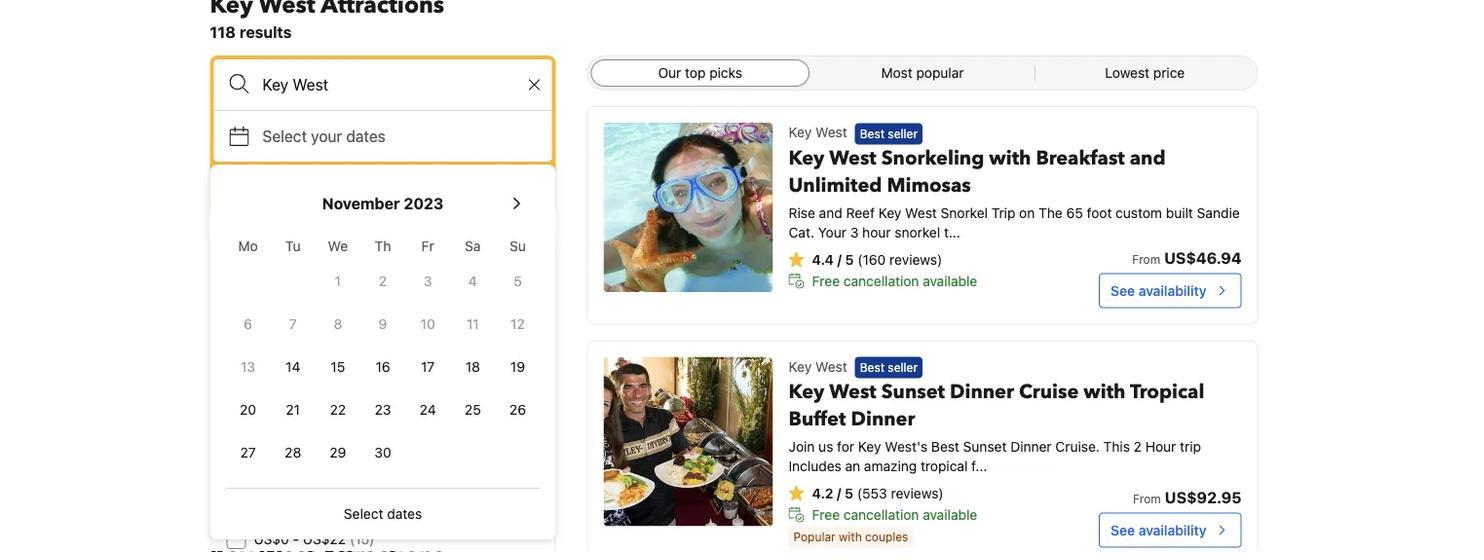 Task type: describe. For each thing, give the bounding box(es) containing it.
select for select dates
[[344, 506, 383, 522]]

1 vertical spatial results
[[307, 251, 359, 269]]

from for key west sunset dinner cruise with tropical buffet dinner
[[1133, 493, 1161, 506]]

& for outdoor
[[300, 356, 310, 372]]

trip
[[1180, 439, 1201, 455]]

28 November 2023 checkbox
[[271, 434, 315, 473]]

culture
[[363, 411, 407, 427]]

most
[[881, 65, 913, 81]]

13 November 2023 checkbox
[[226, 348, 271, 387]]

sandie
[[1197, 204, 1240, 220]]

your
[[818, 224, 847, 240]]

mimosas
[[887, 172, 971, 199]]

arts
[[322, 411, 346, 427]]

22
[[330, 402, 346, 418]]

nature
[[254, 356, 296, 372]]

cancellation for mimosas
[[844, 273, 919, 289]]

& for drinks
[[289, 438, 299, 454]]

reef
[[846, 204, 875, 220]]

20
[[240, 402, 256, 418]]

we
[[328, 238, 348, 254]]

5 November 2023 checkbox
[[495, 262, 540, 301]]

4
[[469, 273, 477, 289]]

25
[[465, 402, 481, 418]]

tropical
[[1130, 379, 1205, 405]]

5 inside option
[[514, 273, 522, 289]]

15
[[331, 359, 345, 375]]

from for key west snorkeling with breakfast and unlimited mimosas
[[1132, 253, 1161, 266]]

0 vertical spatial dates
[[346, 127, 386, 146]]

21 November 2023 checkbox
[[271, 391, 315, 430]]

(73)
[[293, 329, 318, 345]]

26
[[510, 402, 526, 418]]

29
[[330, 445, 346, 461]]

(160
[[858, 251, 886, 267]]

/ for dinner
[[837, 485, 841, 501]]

us$46.94
[[1164, 248, 1242, 267]]

118 results
[[210, 23, 292, 41]]

built
[[1166, 204, 1193, 220]]

couples
[[865, 531, 908, 544]]

2 inside key west sunset dinner cruise with tropical buffet dinner join us for key west's best sunset dinner cruise. this 2 hour trip includes an amazing tropical f...
[[1134, 439, 1142, 455]]

dinner left cruise.
[[1011, 439, 1052, 455]]

key west snorkeling with breakfast and unlimited mimosas rise and reef key west snorkel trip on the 65 foot custom built sandie cat. your 3 hour snorkel t...
[[789, 145, 1240, 240]]

16
[[376, 359, 390, 375]]

8
[[334, 316, 342, 332]]

11
[[467, 316, 479, 332]]

lowest price
[[1105, 65, 1185, 81]]

30
[[374, 445, 391, 461]]

an
[[845, 458, 860, 474]]

18
[[465, 359, 480, 375]]

(67)
[[367, 356, 393, 372]]

27
[[240, 445, 256, 461]]

key west sunset dinner cruise with tropical buffet dinner join us for key west's best sunset dinner cruise. this 2 hour trip includes an amazing tropical f...
[[789, 379, 1205, 474]]

fr
[[422, 238, 434, 254]]

1 vertical spatial dates
[[387, 506, 422, 522]]

hour
[[862, 224, 891, 240]]

popular
[[916, 65, 964, 81]]

select dates
[[344, 506, 422, 522]]

2 November 2023 checkbox
[[360, 262, 405, 301]]

search
[[358, 180, 408, 198]]

1 vertical spatial and
[[819, 204, 843, 220]]

key west sunset dinner cruise with tropical buffet dinner image
[[604, 357, 773, 526]]

breakfast
[[1036, 145, 1125, 171]]

on
[[1019, 204, 1035, 220]]

23
[[375, 402, 391, 418]]

30 November 2023 checkbox
[[360, 434, 405, 473]]

your for filter
[[269, 251, 303, 269]]

us$0
[[254, 531, 289, 548]]

your for select
[[311, 127, 342, 146]]

0 vertical spatial results
[[240, 23, 292, 41]]

availability for key west snorkeling with breakfast and unlimited mimosas
[[1139, 282, 1207, 298]]

best for sunset
[[860, 361, 885, 375]]

museums,
[[254, 411, 318, 427]]

4.2 / 5 (553 reviews)
[[812, 485, 944, 501]]

snorkel
[[941, 204, 988, 220]]

9
[[379, 316, 387, 332]]

(15)
[[350, 531, 374, 548]]

f...
[[972, 458, 987, 474]]

us$0 - us$22 (15)
[[254, 531, 374, 548]]

seller for snorkeling
[[888, 127, 918, 141]]

the
[[1039, 204, 1063, 220]]

1 November 2023 checkbox
[[315, 262, 360, 301]]

cancellation for buffet
[[844, 507, 919, 523]]

/ for rise
[[837, 251, 842, 267]]

best inside key west sunset dinner cruise with tropical buffet dinner join us for key west's best sunset dinner cruise. this 2 hour trip includes an amazing tropical f...
[[931, 439, 960, 455]]

cruise
[[1019, 379, 1079, 405]]

custom
[[1116, 204, 1162, 220]]

cat.
[[789, 224, 814, 240]]

filter your results
[[227, 251, 359, 269]]

27 November 2023 checkbox
[[226, 434, 271, 473]]

1 horizontal spatial sunset
[[963, 439, 1007, 455]]

6 November 2023 checkbox
[[226, 305, 271, 344]]

0 vertical spatial sunset
[[882, 379, 945, 405]]

(9)
[[345, 438, 363, 454]]

free for dinner
[[812, 507, 840, 523]]

us$92.95
[[1165, 488, 1242, 507]]

key west for key west sunset dinner cruise with tropical buffet dinner
[[789, 358, 847, 374]]

drinks
[[302, 438, 341, 454]]

west's
[[885, 439, 928, 455]]

rise
[[789, 204, 815, 220]]

search button
[[214, 166, 552, 212]]

see for key west sunset dinner cruise with tropical buffet dinner
[[1111, 522, 1135, 538]]

tu
[[285, 238, 301, 254]]

price
[[1153, 65, 1185, 81]]

november
[[322, 194, 400, 213]]

best for snorkeling
[[860, 127, 885, 141]]

trip
[[992, 204, 1016, 220]]

snorkeling
[[882, 145, 984, 171]]

28
[[285, 445, 301, 461]]

best seller for snorkeling
[[860, 127, 918, 141]]

4.4 / 5 (160 reviews)
[[812, 251, 942, 267]]

2 vertical spatial with
[[839, 531, 862, 544]]

seller for sunset
[[888, 361, 918, 375]]

14
[[286, 359, 300, 375]]

hour
[[1146, 439, 1176, 455]]

grid containing mo
[[226, 227, 540, 473]]

nature & outdoor (67)
[[254, 356, 393, 372]]

18 November 2023 checkbox
[[450, 348, 495, 387]]



Task type: vqa. For each thing, say whether or not it's contained in the screenshot.


Task type: locate. For each thing, give the bounding box(es) containing it.
free for rise
[[812, 273, 840, 289]]

0 vertical spatial see
[[1111, 282, 1135, 298]]

free down 4.2
[[812, 507, 840, 523]]

0 horizontal spatial with
[[839, 531, 862, 544]]

popular with couples
[[794, 531, 908, 544]]

our
[[658, 65, 681, 81]]

1 available from the top
[[923, 273, 977, 289]]

0 vertical spatial reviews)
[[890, 251, 942, 267]]

free cancellation available for buffet
[[812, 507, 977, 523]]

/ right '4.4'
[[837, 251, 842, 267]]

1 vertical spatial free cancellation available
[[812, 507, 977, 523]]

includes
[[789, 458, 842, 474]]

see availability for key west sunset dinner cruise with tropical buffet dinner
[[1111, 522, 1207, 538]]

best seller up snorkeling at right top
[[860, 127, 918, 141]]

sunset up west's
[[882, 379, 945, 405]]

sunset
[[882, 379, 945, 405], [963, 439, 1007, 455]]

cancellation down 4.4 / 5 (160 reviews)
[[844, 273, 919, 289]]

1 best seller from the top
[[860, 127, 918, 141]]

1 vertical spatial with
[[1084, 379, 1126, 405]]

1 seller from the top
[[888, 127, 918, 141]]

1 availability from the top
[[1139, 282, 1207, 298]]

& down (73)
[[300, 356, 310, 372]]

5 left (553
[[845, 485, 853, 501]]

availability down from us$92.95
[[1139, 522, 1207, 538]]

12 November 2023 checkbox
[[495, 305, 540, 344]]

3
[[850, 224, 859, 240], [424, 273, 432, 289]]

free cancellation available up couples
[[812, 507, 977, 523]]

1 vertical spatial best
[[860, 361, 885, 375]]

t...
[[944, 224, 961, 240]]

with inside key west snorkeling with breakfast and unlimited mimosas rise and reef key west snorkel trip on the 65 foot custom built sandie cat. your 3 hour snorkel t...
[[989, 145, 1031, 171]]

0 vertical spatial availability
[[1139, 282, 1207, 298]]

available down t...
[[923, 273, 977, 289]]

key west
[[789, 124, 847, 140], [789, 358, 847, 374]]

free cancellation available for mimosas
[[812, 273, 977, 289]]

dates down 30 checkbox
[[387, 506, 422, 522]]

0 vertical spatial cancellation
[[844, 273, 919, 289]]

2 key west from the top
[[789, 358, 847, 374]]

1 vertical spatial sunset
[[963, 439, 1007, 455]]

seller
[[888, 127, 918, 141], [888, 361, 918, 375]]

1 horizontal spatial dates
[[387, 506, 422, 522]]

with inside key west sunset dinner cruise with tropical buffet dinner join us for key west's best sunset dinner cruise. this 2 hour trip includes an amazing tropical f...
[[1084, 379, 1126, 405]]

1 horizontal spatial results
[[307, 251, 359, 269]]

2 from from the top
[[1133, 493, 1161, 506]]

0 horizontal spatial select
[[263, 127, 307, 146]]

21
[[286, 402, 300, 418]]

reviews) for buffet
[[891, 485, 944, 501]]

available for buffet
[[923, 507, 977, 523]]

seller up snorkeling at right top
[[888, 127, 918, 141]]

3 down "reef"
[[850, 224, 859, 240]]

& right 22
[[350, 411, 360, 427]]

0 vertical spatial free cancellation available
[[812, 273, 977, 289]]

3 down fr
[[424, 273, 432, 289]]

2 best seller from the top
[[860, 361, 918, 375]]

1 key west from the top
[[789, 124, 847, 140]]

0 horizontal spatial &
[[289, 438, 299, 454]]

1 vertical spatial best seller
[[860, 361, 918, 375]]

0 vertical spatial &
[[300, 356, 310, 372]]

best
[[860, 127, 885, 141], [860, 361, 885, 375], [931, 439, 960, 455]]

0 vertical spatial best seller
[[860, 127, 918, 141]]

0 horizontal spatial dates
[[346, 127, 386, 146]]

museums, arts & culture (20)
[[254, 411, 438, 427]]

available for mimosas
[[923, 273, 977, 289]]

with
[[989, 145, 1031, 171], [1084, 379, 1126, 405], [839, 531, 862, 544]]

1 vertical spatial key west
[[789, 358, 847, 374]]

1 vertical spatial select
[[344, 506, 383, 522]]

17
[[421, 359, 435, 375]]

0 vertical spatial available
[[923, 273, 977, 289]]

2 seller from the top
[[888, 361, 918, 375]]

0 vertical spatial 3
[[850, 224, 859, 240]]

dates down where are you going? search box
[[346, 127, 386, 146]]

23 November 2023 checkbox
[[360, 391, 405, 430]]

2 right this at the bottom of the page
[[1134, 439, 1142, 455]]

6
[[244, 316, 252, 332]]

reviews) for mimosas
[[890, 251, 942, 267]]

see for key west snorkeling with breakfast and unlimited mimosas
[[1111, 282, 1135, 298]]

best seller up west's
[[860, 361, 918, 375]]

from inside from us$46.94
[[1132, 253, 1161, 266]]

select
[[263, 127, 307, 146], [344, 506, 383, 522]]

available
[[923, 273, 977, 289], [923, 507, 977, 523]]

5 down 'su'
[[514, 273, 522, 289]]

1 horizontal spatial with
[[989, 145, 1031, 171]]

buffet
[[789, 406, 846, 433]]

1 see from the top
[[1111, 282, 1135, 298]]

2 horizontal spatial with
[[1084, 379, 1126, 405]]

5 left (160
[[845, 251, 854, 267]]

amazing
[[864, 458, 917, 474]]

1 vertical spatial 3
[[424, 273, 432, 289]]

1 free from the top
[[812, 273, 840, 289]]

th
[[375, 238, 391, 254]]

2 horizontal spatial &
[[350, 411, 360, 427]]

1 horizontal spatial select
[[344, 506, 383, 522]]

from
[[1132, 253, 1161, 266], [1133, 493, 1161, 506]]

1 vertical spatial seller
[[888, 361, 918, 375]]

november 2023
[[322, 194, 444, 213]]

0 vertical spatial 5
[[845, 251, 854, 267]]

with up trip
[[989, 145, 1031, 171]]

availability for key west sunset dinner cruise with tropical buffet dinner
[[1139, 522, 1207, 538]]

2 available from the top
[[923, 507, 977, 523]]

14 November 2023 checkbox
[[271, 348, 315, 387]]

0 vertical spatial with
[[989, 145, 1031, 171]]

1 horizontal spatial 3
[[850, 224, 859, 240]]

2 vertical spatial 5
[[845, 485, 853, 501]]

most popular
[[881, 65, 964, 81]]

free down '4.4'
[[812, 273, 840, 289]]

16 November 2023 checkbox
[[360, 348, 405, 387]]

1 vertical spatial your
[[269, 251, 303, 269]]

1 vertical spatial reviews)
[[891, 485, 944, 501]]

0 horizontal spatial and
[[819, 204, 843, 220]]

(553
[[857, 485, 887, 501]]

picks
[[710, 65, 742, 81]]

us$22
[[303, 531, 346, 548]]

tours (73)
[[254, 329, 318, 345]]

29 November 2023 checkbox
[[315, 434, 360, 473]]

dates
[[346, 127, 386, 146], [387, 506, 422, 522]]

sa
[[465, 238, 481, 254]]

2 see from the top
[[1111, 522, 1135, 538]]

0 horizontal spatial 2
[[379, 273, 387, 289]]

1 vertical spatial /
[[837, 485, 841, 501]]

reviews)
[[890, 251, 942, 267], [891, 485, 944, 501]]

0 vertical spatial and
[[1130, 145, 1166, 171]]

(20)
[[411, 411, 438, 427]]

0 horizontal spatial your
[[269, 251, 303, 269]]

key west up unlimited
[[789, 124, 847, 140]]

popular
[[794, 531, 836, 544]]

1 vertical spatial available
[[923, 507, 977, 523]]

0 vertical spatial 2
[[379, 273, 387, 289]]

from us$92.95
[[1133, 488, 1242, 507]]

24
[[420, 402, 436, 418]]

0 horizontal spatial 3
[[424, 273, 432, 289]]

see down from us$46.94
[[1111, 282, 1135, 298]]

results up the 1
[[307, 251, 359, 269]]

3 inside key west snorkeling with breakfast and unlimited mimosas rise and reef key west snorkel trip on the 65 foot custom built sandie cat. your 3 hour snorkel t...
[[850, 224, 859, 240]]

10 November 2023 checkbox
[[405, 305, 450, 344]]

and
[[1130, 145, 1166, 171], [819, 204, 843, 220]]

2 cancellation from the top
[[844, 507, 919, 523]]

select for select your dates
[[263, 127, 307, 146]]

1 vertical spatial &
[[350, 411, 360, 427]]

2 vertical spatial best
[[931, 439, 960, 455]]

1 vertical spatial see
[[1111, 522, 1135, 538]]

9 November 2023 checkbox
[[360, 305, 405, 344]]

from down custom at the right top of page
[[1132, 253, 1161, 266]]

with right popular
[[839, 531, 862, 544]]

dinner left cruise
[[950, 379, 1014, 405]]

reviews) down amazing
[[891, 485, 944, 501]]

118
[[210, 23, 236, 41]]

25 November 2023 checkbox
[[450, 391, 495, 430]]

2
[[379, 273, 387, 289], [1134, 439, 1142, 455]]

this
[[1104, 439, 1130, 455]]

1 horizontal spatial your
[[311, 127, 342, 146]]

1 see availability from the top
[[1111, 282, 1207, 298]]

11 November 2023 checkbox
[[450, 305, 495, 344]]

from inside from us$92.95
[[1133, 493, 1161, 506]]

7
[[289, 316, 297, 332]]

and up your
[[819, 204, 843, 220]]

results right the 118
[[240, 23, 292, 41]]

see down from us$92.95
[[1111, 522, 1135, 538]]

1 vertical spatial free
[[812, 507, 840, 523]]

1 vertical spatial cancellation
[[844, 507, 919, 523]]

filter
[[227, 251, 266, 269]]

1 horizontal spatial 2
[[1134, 439, 1142, 455]]

1 from from the top
[[1132, 253, 1161, 266]]

2 see availability from the top
[[1111, 522, 1207, 538]]

3 November 2023 checkbox
[[405, 262, 450, 301]]

2 vertical spatial &
[[289, 438, 299, 454]]

1 vertical spatial availability
[[1139, 522, 1207, 538]]

mo
[[238, 238, 258, 254]]

see availability down from us$46.94
[[1111, 282, 1207, 298]]

0 horizontal spatial results
[[240, 23, 292, 41]]

0 horizontal spatial sunset
[[882, 379, 945, 405]]

key west snorkeling with breakfast and unlimited mimosas image
[[604, 123, 773, 292]]

8 November 2023 checkbox
[[315, 305, 360, 344]]

1 cancellation from the top
[[844, 273, 919, 289]]

2 down th at left
[[379, 273, 387, 289]]

1 vertical spatial 5
[[514, 273, 522, 289]]

dinner up west's
[[851, 406, 915, 433]]

seller up west's
[[888, 361, 918, 375]]

foot
[[1087, 204, 1112, 220]]

1
[[335, 273, 341, 289]]

0 vertical spatial /
[[837, 251, 842, 267]]

food & drinks (9)
[[254, 438, 363, 454]]

tours
[[254, 329, 289, 345]]

cruise.
[[1056, 439, 1100, 455]]

1 horizontal spatial &
[[300, 356, 310, 372]]

0 vertical spatial key west
[[789, 124, 847, 140]]

0 vertical spatial best
[[860, 127, 885, 141]]

/ right 4.2
[[837, 485, 841, 501]]

15 November 2023 checkbox
[[315, 348, 360, 387]]

free cancellation available
[[812, 273, 977, 289], [812, 507, 977, 523]]

tropical
[[921, 458, 968, 474]]

20 November 2023 checkbox
[[226, 391, 271, 430]]

key west up the buffet
[[789, 358, 847, 374]]

19 November 2023 checkbox
[[495, 348, 540, 387]]

0 vertical spatial seller
[[888, 127, 918, 141]]

category
[[227, 305, 286, 322]]

65
[[1066, 204, 1083, 220]]

0 vertical spatial see availability
[[1111, 282, 1207, 298]]

5 for key west snorkeling with breakfast and unlimited mimosas
[[845, 251, 854, 267]]

from us$46.94
[[1132, 248, 1242, 267]]

unlimited
[[789, 172, 882, 199]]

7 November 2023 checkbox
[[271, 305, 315, 344]]

available down "tropical"
[[923, 507, 977, 523]]

3 inside option
[[424, 273, 432, 289]]

4 November 2023 checkbox
[[450, 262, 495, 301]]

results
[[240, 23, 292, 41], [307, 251, 359, 269]]

best seller for sunset
[[860, 361, 918, 375]]

& right food
[[289, 438, 299, 454]]

your right the filter
[[269, 251, 303, 269]]

lowest
[[1105, 65, 1150, 81]]

2 inside 2 november 2023 option
[[379, 273, 387, 289]]

22 November 2023 checkbox
[[315, 391, 360, 430]]

best seller
[[860, 127, 918, 141], [860, 361, 918, 375]]

outdoor
[[313, 356, 363, 372]]

5 for key west sunset dinner cruise with tropical buffet dinner
[[845, 485, 853, 501]]

with right cruise
[[1084, 379, 1126, 405]]

su
[[510, 238, 526, 254]]

sunset up f...
[[963, 439, 1007, 455]]

4.4
[[812, 251, 834, 267]]

24 November 2023 checkbox
[[405, 391, 450, 430]]

reviews) down snorkel
[[890, 251, 942, 267]]

your up november
[[311, 127, 342, 146]]

see availability for key west snorkeling with breakfast and unlimited mimosas
[[1111, 282, 1207, 298]]

0 vertical spatial your
[[311, 127, 342, 146]]

0 vertical spatial from
[[1132, 253, 1161, 266]]

1 vertical spatial 2
[[1134, 439, 1142, 455]]

key
[[789, 124, 812, 140], [789, 145, 825, 171], [879, 204, 902, 220], [789, 358, 812, 374], [789, 379, 825, 405], [858, 439, 881, 455]]

west inside key west sunset dinner cruise with tropical buffet dinner join us for key west's best sunset dinner cruise. this 2 hour trip includes an amazing tropical f...
[[829, 379, 877, 405]]

1 horizontal spatial and
[[1130, 145, 1166, 171]]

1 vertical spatial from
[[1133, 493, 1161, 506]]

2 free from the top
[[812, 507, 840, 523]]

free cancellation available down 4.4 / 5 (160 reviews)
[[812, 273, 977, 289]]

26 November 2023 checkbox
[[495, 391, 540, 430]]

join
[[789, 439, 815, 455]]

food
[[254, 438, 286, 454]]

key west for key west snorkeling with breakfast and unlimited mimosas
[[789, 124, 847, 140]]

cancellation down the 4.2 / 5 (553 reviews) on the bottom right
[[844, 507, 919, 523]]

and up custom at the right top of page
[[1130, 145, 1166, 171]]

top
[[685, 65, 706, 81]]

availability down from us$46.94
[[1139, 282, 1207, 298]]

1 vertical spatial see availability
[[1111, 522, 1207, 538]]

snorkel
[[895, 224, 940, 240]]

Where are you going? search field
[[214, 59, 552, 110]]

see availability down from us$92.95
[[1111, 522, 1207, 538]]

our top picks
[[658, 65, 742, 81]]

17 November 2023 checkbox
[[405, 348, 450, 387]]

grid
[[226, 227, 540, 473]]

1 free cancellation available from the top
[[812, 273, 977, 289]]

13
[[241, 359, 255, 375]]

0 vertical spatial free
[[812, 273, 840, 289]]

2 free cancellation available from the top
[[812, 507, 977, 523]]

2 availability from the top
[[1139, 522, 1207, 538]]

free
[[812, 273, 840, 289], [812, 507, 840, 523]]

0 vertical spatial select
[[263, 127, 307, 146]]

from down hour
[[1133, 493, 1161, 506]]



